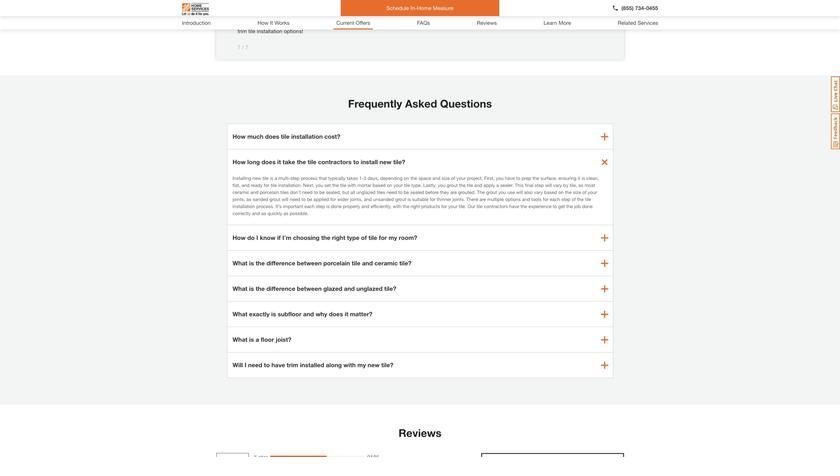 Task type: describe. For each thing, give the bounding box(es) containing it.
0 horizontal spatial i
[[245, 362, 246, 369]]

2 horizontal spatial be
[[404, 190, 409, 195]]

of left project.
[[451, 175, 455, 181]]

products
[[421, 204, 440, 209]]

do it for you logo image
[[182, 0, 209, 18]]

cut,
[[372, 4, 381, 10]]

is down do
[[249, 260, 254, 267]]

0 vertical spatial vary
[[553, 182, 562, 188]]

what exactly is subfloor and why does it matter?
[[233, 311, 372, 318]]

right inside installing new tile is a multi-step process that typically takes 1-3 days, depending on the space and size of your project. first, you have to prep the surface, ensuring it is clean, flat, and ready for tile installation. next, you set the tile with mortar based on your tile type. lastly, you grout the tile and apply a sealer. this final step will vary by tile, as most ceramic and porcelain tiles don't need to be sealed, but all unglazed tiles need to be sealed before they are grouted. the grout you use will also vary based on the size of your joints, as sanded grout will need to be applied for wider joints, and unsanded grout is suitable for thinner joints. there are multiple options and tools for each step of the tile installation process. it's important each step is done properly and efficiently, with the right products for your tile. our tile contractors have the experience to get the job done correctly and as quickly as possible.
[[411, 204, 420, 209]]

2 7 from the left
[[245, 44, 248, 50]]

with down takes
[[348, 182, 356, 188]]

know
[[260, 234, 276, 241]]

2 vertical spatial have
[[271, 362, 285, 369]]

current
[[336, 19, 354, 26]]

process
[[301, 175, 318, 181]]

you down that
[[316, 182, 323, 188]]

flat,
[[233, 182, 240, 188]]

offers
[[356, 19, 370, 26]]

them
[[402, 4, 414, 10]]

more
[[303, 20, 315, 26]]

to right offers
[[375, 20, 379, 26]]

services
[[638, 19, 658, 26]]

sealed
[[410, 190, 424, 195]]

how for how long does it take the tile contractors to install new tile?
[[233, 158, 246, 166]]

next,
[[303, 182, 314, 188]]

as right tile,
[[579, 182, 583, 188]]

use
[[507, 190, 515, 195]]

0 horizontal spatial based
[[373, 182, 386, 188]]

0 vertical spatial have
[[505, 175, 515, 181]]

what is the difference between porcelain tile and ceramic tile?
[[233, 260, 412, 267]]

trim up 7 / 7
[[238, 28, 247, 34]]

is right exactly
[[271, 311, 276, 318]]

0 horizontal spatial right
[[332, 234, 345, 241]]

more
[[559, 19, 571, 26]]

works
[[275, 19, 290, 26]]

making
[[383, 4, 400, 10]]

to down the floor
[[264, 362, 270, 369]]

1 horizontal spatial are
[[450, 190, 457, 195]]

long
[[247, 158, 260, 166]]

quickly
[[267, 211, 282, 216]]

tile up process
[[308, 158, 316, 166]]

joints.
[[453, 197, 465, 202]]

1 done from the left
[[331, 204, 342, 209]]

for inside porcelain tile and ceramic tile are easy to work with and cut, making them common trim types for tile installations. depending on your project and tile type, you can choose from even more trim tiles available—talk to a specialist about trim tile installation options!
[[286, 12, 292, 18]]

cost?
[[324, 133, 340, 140]]

choose
[[258, 20, 276, 26]]

how it works
[[258, 19, 290, 26]]

properly
[[343, 204, 360, 209]]

are inside porcelain tile and ceramic tile are easy to work with and cut, making them common trim types for tile installations. depending on your project and tile type, you can choose from even more trim tiles available—talk to a specialist about trim tile installation options!
[[309, 4, 317, 10]]

a right apply
[[496, 182, 499, 188]]

1 7 from the left
[[238, 44, 241, 50]]

to up "applied"
[[314, 190, 318, 195]]

type,
[[418, 12, 430, 18]]

to left get
[[553, 204, 557, 209]]

1 vertical spatial installation
[[291, 133, 323, 140]]

your left project.
[[457, 175, 466, 181]]

1 vertical spatial size
[[573, 190, 581, 195]]

how much does tile installation cost?
[[233, 133, 340, 140]]

much
[[247, 133, 263, 140]]

mortar
[[358, 182, 371, 188]]

is down "applied"
[[326, 204, 330, 209]]

do
[[247, 234, 255, 241]]

a inside porcelain tile and ceramic tile are easy to work with and cut, making them common trim types for tile installations. depending on your project and tile type, you can choose from even more trim tiles available—talk to a specialist about trim tile installation options!
[[381, 20, 384, 26]]

1 vertical spatial reviews
[[399, 427, 442, 440]]

0 vertical spatial contractors
[[318, 158, 352, 166]]

typically
[[328, 175, 345, 181]]

what is the difference between glazed and unglazed tile?
[[233, 285, 396, 292]]

tile down can
[[248, 28, 255, 34]]

our
[[468, 204, 475, 209]]

difference for glazed
[[266, 285, 295, 292]]

tile,
[[570, 182, 577, 188]]

grouted.
[[458, 190, 476, 195]]

that
[[319, 175, 327, 181]]

your down joints.
[[448, 204, 458, 209]]

need right will
[[248, 362, 262, 369]]

it
[[270, 19, 273, 26]]

install
[[361, 158, 378, 166]]

on right depending
[[404, 175, 409, 181]]

tile.
[[459, 204, 466, 209]]

on down by
[[559, 190, 564, 195]]

3
[[364, 175, 366, 181]]

thinner
[[437, 197, 451, 202]]

questions
[[440, 97, 492, 110]]

is up exactly
[[249, 285, 254, 292]]

1 horizontal spatial i
[[256, 234, 258, 241]]

what for what is the difference between porcelain tile and ceramic tile?
[[233, 260, 247, 267]]

installation inside installing new tile is a multi-step process that typically takes 1-3 days, depending on the space and size of your project. first, you have to prep the surface, ensuring it is clean, flat, and ready for tile installation. next, you set the tile with mortar based on your tile type. lastly, you grout the tile and apply a sealer. this final step will vary by tile, as most ceramic and porcelain tiles don't need to be sealed, but all unglazed tiles need to be sealed before they are grouted. the grout you use will also vary based on the size of your joints, as sanded grout will need to be applied for wider joints, and unsanded grout is suitable for thinner joints. there are multiple options and tools for each step of the tile installation process. it's important each step is done properly and efficiently, with the right products for your tile. our tile contractors have the experience to get the job done correctly and as quickly as possible.
[[233, 204, 255, 209]]

grout down apply
[[486, 190, 497, 195]]

grout right unsanded
[[395, 197, 406, 202]]

as down important
[[284, 211, 288, 216]]

frequently
[[348, 97, 402, 110]]

for down thinner
[[441, 204, 447, 209]]

will i need to have trim installed along with my new tile?
[[233, 362, 393, 369]]

tile down most
[[585, 197, 591, 202]]

grout up it's
[[269, 197, 280, 202]]

efficiently,
[[371, 204, 392, 209]]

contractors inside installing new tile is a multi-step process that typically takes 1-3 days, depending on the space and size of your project. first, you have to prep the surface, ensuring it is clean, flat, and ready for tile installation. next, you set the tile with mortar based on your tile type. lastly, you grout the tile and apply a sealer. this final step will vary by tile, as most ceramic and porcelain tiles don't need to be sealed, but all unglazed tiles need to be sealed before they are grouted. the grout you use will also vary based on the size of your joints, as sanded grout will need to be applied for wider joints, and unsanded grout is suitable for thinner joints. there are multiple options and tools for each step of the tile installation process. it's important each step is done properly and efficiently, with the right products for your tile. our tile contractors have the experience to get the job done correctly and as quickly as possible.
[[484, 204, 508, 209]]

tile right porcelain
[[261, 4, 268, 10]]

depending
[[333, 12, 360, 18]]

1 vertical spatial will
[[516, 190, 523, 195]]

suitable
[[412, 197, 429, 202]]

on inside porcelain tile and ceramic tile are easy to work with and cut, making them common trim types for tile installations. depending on your project and tile type, you can choose from even more trim tiles available—talk to a specialist about trim tile installation options!
[[361, 12, 367, 18]]

experience
[[529, 204, 552, 209]]

tile up installations.
[[301, 4, 308, 10]]

faqs
[[417, 19, 430, 26]]

0 horizontal spatial be
[[307, 197, 312, 202]]

fireplace with tile trim image
[[448, 0, 603, 20]]

choosing
[[293, 234, 320, 241]]

type
[[347, 234, 359, 241]]

is down 'sealed'
[[408, 197, 411, 202]]

for down "sealed,"
[[330, 197, 336, 202]]

multi-
[[278, 175, 290, 181]]

related services
[[618, 19, 658, 26]]

a left the floor
[[256, 336, 259, 343]]

feedback link image
[[831, 113, 840, 150]]

tile down in-
[[409, 12, 416, 18]]

work
[[337, 4, 349, 10]]

exactly
[[249, 311, 270, 318]]

0 horizontal spatial will
[[282, 197, 288, 202]]

before
[[425, 190, 439, 195]]

for left room?
[[379, 234, 387, 241]]

by
[[563, 182, 569, 188]]

a left multi-
[[275, 175, 277, 181]]

tile up but
[[340, 182, 346, 188]]

tile up take
[[281, 133, 290, 140]]

to left install in the left of the page
[[353, 158, 359, 166]]

why
[[316, 311, 327, 318]]

new for how long does it take the tile contractors to install new tile?
[[380, 158, 392, 166]]

tile down type
[[352, 260, 360, 267]]

2 unglazed from the top
[[356, 285, 383, 292]]

0 horizontal spatial each
[[304, 204, 315, 209]]

floor
[[261, 336, 274, 343]]

asked
[[405, 97, 437, 110]]

need down next,
[[302, 190, 313, 195]]

to up important
[[301, 197, 306, 202]]

2 horizontal spatial tiles
[[377, 190, 385, 195]]

new for will i need to have trim installed along with my new tile?
[[368, 362, 380, 369]]

1 horizontal spatial be
[[319, 190, 325, 195]]

don't
[[290, 190, 301, 195]]

surface,
[[541, 175, 557, 181]]

is left the floor
[[249, 336, 254, 343]]

current offers
[[336, 19, 370, 26]]

with down unsanded
[[393, 204, 402, 209]]

2 vertical spatial it
[[345, 311, 348, 318]]

what for what exactly is subfloor and why does it matter?
[[233, 311, 247, 318]]

grout up they
[[447, 182, 458, 188]]

specialist
[[385, 20, 408, 26]]

0 horizontal spatial it
[[277, 158, 281, 166]]

7 / 7
[[238, 44, 248, 50]]

step up "installation."
[[290, 175, 300, 181]]

ready
[[251, 182, 263, 188]]

step up get
[[561, 197, 571, 202]]

you up they
[[438, 182, 446, 188]]

installation.
[[278, 182, 302, 188]]

your down depending
[[394, 182, 403, 188]]

you up sealer.
[[496, 175, 504, 181]]

as left sanded
[[246, 197, 251, 202]]

step right final
[[535, 182, 544, 188]]

your down most
[[588, 190, 597, 195]]

i'm
[[282, 234, 291, 241]]

trim down installations.
[[316, 20, 326, 26]]



Task type: locate. For each thing, give the bounding box(es) containing it.
1 vertical spatial each
[[304, 204, 315, 209]]

it left take
[[277, 158, 281, 166]]

tiles down "depending"
[[327, 20, 337, 26]]

2 what from the top
[[233, 285, 247, 292]]

1 horizontal spatial done
[[582, 204, 593, 209]]

1 vertical spatial between
[[297, 285, 322, 292]]

set
[[325, 182, 331, 188]]

0 vertical spatial difference
[[266, 260, 295, 267]]

vary up tools
[[534, 190, 543, 195]]

0 vertical spatial does
[[265, 133, 279, 140]]

right left type
[[332, 234, 345, 241]]

introduction
[[182, 19, 211, 26]]

1 what from the top
[[233, 260, 247, 267]]

to right easy
[[331, 4, 336, 10]]

on down depending
[[387, 182, 392, 188]]

to up this
[[516, 175, 520, 181]]

a
[[381, 20, 384, 26], [275, 175, 277, 181], [496, 182, 499, 188], [256, 336, 259, 343]]

all
[[351, 190, 355, 195]]

ensuring
[[559, 175, 577, 181]]

0 vertical spatial based
[[373, 182, 386, 188]]

each up get
[[550, 197, 560, 202]]

1 horizontal spatial tiles
[[327, 20, 337, 26]]

1 vertical spatial i
[[245, 362, 246, 369]]

1 horizontal spatial each
[[550, 197, 560, 202]]

unglazed up matter?
[[356, 285, 383, 292]]

need down don't on the left top of page
[[290, 197, 300, 202]]

along
[[326, 362, 342, 369]]

even
[[290, 20, 301, 26]]

2 horizontal spatial installation
[[291, 133, 323, 140]]

1 vertical spatial difference
[[266, 285, 295, 292]]

does for tile
[[265, 133, 279, 140]]

depending
[[380, 175, 403, 181]]

what for what is a floor joist?
[[233, 336, 247, 343]]

be up "applied"
[[319, 190, 325, 195]]

2 horizontal spatial will
[[545, 182, 552, 188]]

0 vertical spatial are
[[309, 4, 317, 10]]

3 what from the top
[[233, 311, 247, 318]]

2 vertical spatial does
[[329, 311, 343, 318]]

unglazed inside installing new tile is a multi-step process that typically takes 1-3 days, depending on the space and size of your project. first, you have to prep the surface, ensuring it is clean, flat, and ready for tile installation. next, you set the tile with mortar based on your tile type. lastly, you grout the tile and apply a sealer. this final step will vary by tile, as most ceramic and porcelain tiles don't need to be sealed, but all unglazed tiles need to be sealed before they are grouted. the grout you use will also vary based on the size of your joints, as sanded grout will need to be applied for wider joints, and unsanded grout is suitable for thinner joints. there are multiple options and tools for each step of the tile installation process. it's important each step is done properly and efficiently, with the right products for your tile. our tile contractors have the experience to get the job done correctly and as quickly as possible.
[[356, 190, 376, 195]]

for right ready
[[264, 182, 269, 188]]

installing
[[233, 175, 251, 181]]

lastly,
[[423, 182, 437, 188]]

be
[[319, 190, 325, 195], [404, 190, 409, 195], [307, 197, 312, 202]]

size
[[442, 175, 450, 181], [573, 190, 581, 195]]

2 vertical spatial installation
[[233, 204, 255, 209]]

tiles inside porcelain tile and ceramic tile are easy to work with and cut, making them common trim types for tile installations. depending on your project and tile type, you can choose from even more trim tiles available—talk to a specialist about trim tile installation options!
[[327, 20, 337, 26]]

0 vertical spatial each
[[550, 197, 560, 202]]

porcelain tile and ceramic tile are easy to work with and cut, making them common trim types for tile installations. depending on your project and tile type, you can choose from even more trim tiles available—talk to a specialist about trim tile installation options!
[[238, 4, 430, 34]]

0 horizontal spatial 7
[[238, 44, 241, 50]]

between left glazed
[[297, 285, 322, 292]]

each
[[550, 197, 560, 202], [304, 204, 315, 209]]

you down common
[[238, 20, 246, 26]]

1 horizontal spatial based
[[544, 190, 557, 195]]

trim left installed
[[287, 362, 298, 369]]

for up "from"
[[286, 12, 292, 18]]

live chat image
[[831, 76, 840, 112]]

installation down choose
[[257, 28, 282, 34]]

7
[[238, 44, 241, 50], [245, 44, 248, 50]]

right down suitable
[[411, 204, 420, 209]]

glazed
[[323, 285, 342, 292]]

does right long
[[262, 158, 276, 166]]

options
[[505, 197, 521, 202]]

ceramic inside installing new tile is a multi-step process that typically takes 1-3 days, depending on the space and size of your project. first, you have to prep the surface, ensuring it is clean, flat, and ready for tile installation. next, you set the tile with mortar based on your tile type. lastly, you grout the tile and apply a sealer. this final step will vary by tile, as most ceramic and porcelain tiles don't need to be sealed, but all unglazed tiles need to be sealed before they are grouted. the grout you use will also vary based on the size of your joints, as sanded grout will need to be applied for wider joints, and unsanded grout is suitable for thinner joints. there are multiple options and tools for each step of the tile installation process. it's important each step is done properly and efficiently, with the right products for your tile. our tile contractors have the experience to get the job done correctly and as quickly as possible.
[[233, 190, 249, 195]]

unsanded
[[373, 197, 394, 202]]

size down tile,
[[573, 190, 581, 195]]

ceramic inside porcelain tile and ceramic tile are easy to work with and cut, making them common trim types for tile installations. depending on your project and tile type, you can choose from even more trim tiles available—talk to a specialist about trim tile installation options!
[[280, 4, 299, 10]]

1 vertical spatial unglazed
[[356, 285, 383, 292]]

1 difference from the top
[[266, 260, 295, 267]]

trim up choose
[[260, 12, 270, 18]]

4 what from the top
[[233, 336, 247, 343]]

2 vertical spatial will
[[282, 197, 288, 202]]

as down process.
[[261, 211, 266, 216]]

tile up grouted.
[[467, 182, 473, 188]]

will down this
[[516, 190, 523, 195]]

1 horizontal spatial 7
[[245, 44, 248, 50]]

0 vertical spatial between
[[297, 260, 322, 267]]

subfloor
[[278, 311, 302, 318]]

1 vertical spatial my
[[357, 362, 366, 369]]

(855)
[[622, 5, 634, 11]]

between for glazed
[[297, 285, 322, 292]]

tile right type
[[369, 234, 377, 241]]

unglazed
[[356, 190, 376, 195], [356, 285, 383, 292]]

tiles up unsanded
[[377, 190, 385, 195]]

ceramic
[[280, 4, 299, 10], [233, 190, 249, 195], [375, 260, 398, 267]]

unglazed down mortar
[[356, 190, 376, 195]]

2 joints, from the left
[[350, 197, 363, 202]]

final
[[525, 182, 534, 188]]

1 vertical spatial based
[[544, 190, 557, 195]]

how left long
[[233, 158, 246, 166]]

they
[[440, 190, 449, 195]]

1 between from the top
[[297, 260, 322, 267]]

you down sealer.
[[499, 190, 506, 195]]

will up important
[[282, 197, 288, 202]]

1 horizontal spatial vary
[[553, 182, 562, 188]]

0 vertical spatial size
[[442, 175, 450, 181]]

can
[[248, 20, 257, 26]]

0 horizontal spatial done
[[331, 204, 342, 209]]

2 between from the top
[[297, 285, 322, 292]]

0 vertical spatial new
[[380, 158, 392, 166]]

tile left "installation."
[[271, 182, 277, 188]]

0 vertical spatial porcelain
[[260, 190, 279, 195]]

1 vertical spatial contractors
[[484, 204, 508, 209]]

1 horizontal spatial reviews
[[477, 19, 497, 26]]

are
[[309, 4, 317, 10], [450, 190, 457, 195], [480, 197, 486, 202]]

with up "depending"
[[350, 4, 360, 10]]

be left "applied"
[[307, 197, 312, 202]]

how left the it
[[258, 19, 269, 26]]

the
[[477, 190, 485, 195]]

tile right our
[[477, 204, 483, 209]]

0 horizontal spatial vary
[[534, 190, 543, 195]]

done right job
[[582, 204, 593, 209]]

1 horizontal spatial joints,
[[350, 197, 363, 202]]

1 vertical spatial new
[[253, 175, 261, 181]]

1 horizontal spatial installation
[[257, 28, 282, 34]]

1-
[[359, 175, 364, 181]]

reviews
[[477, 19, 497, 26], [399, 427, 442, 440]]

installed
[[300, 362, 324, 369]]

0 horizontal spatial contractors
[[318, 158, 352, 166]]

0 horizontal spatial tiles
[[280, 190, 289, 195]]

step down "applied"
[[316, 204, 325, 209]]

1 horizontal spatial will
[[516, 190, 523, 195]]

is left clean,
[[582, 175, 585, 181]]

if
[[277, 234, 281, 241]]

need up unsanded
[[387, 190, 397, 195]]

2 vertical spatial are
[[480, 197, 486, 202]]

0455
[[646, 5, 658, 11]]

it inside installing new tile is a multi-step process that typically takes 1-3 days, depending on the space and size of your project. first, you have to prep the surface, ensuring it is clean, flat, and ready for tile installation. next, you set the tile with mortar based on your tile type. lastly, you grout the tile and apply a sealer. this final step will vary by tile, as most ceramic and porcelain tiles don't need to be sealed, but all unglazed tiles need to be sealed before they are grouted. the grout you use will also vary based on the size of your joints, as sanded grout will need to be applied for wider joints, and unsanded grout is suitable for thinner joints. there are multiple options and tools for each step of the tile installation process. it's important each step is done properly and efficiently, with the right products for your tile. our tile contractors have the experience to get the job done correctly and as quickly as possible.
[[578, 175, 580, 181]]

type.
[[412, 182, 422, 188]]

0 vertical spatial right
[[411, 204, 420, 209]]

1 vertical spatial does
[[262, 158, 276, 166]]

1 horizontal spatial size
[[573, 190, 581, 195]]

frequently asked questions
[[348, 97, 492, 110]]

based
[[373, 182, 386, 188], [544, 190, 557, 195]]

in-
[[411, 5, 417, 11]]

how for how it works
[[258, 19, 269, 26]]

0 vertical spatial reviews
[[477, 19, 497, 26]]

apply
[[484, 182, 495, 188]]

1 horizontal spatial contractors
[[484, 204, 508, 209]]

2 vertical spatial new
[[368, 362, 380, 369]]

with inside porcelain tile and ceramic tile are easy to work with and cut, making them common trim types for tile installations. depending on your project and tile type, you can choose from even more trim tiles available—talk to a specialist about trim tile installation options!
[[350, 4, 360, 10]]

1 vertical spatial right
[[332, 234, 345, 241]]

0 horizontal spatial size
[[442, 175, 450, 181]]

1 unglazed from the top
[[356, 190, 376, 195]]

0 vertical spatial will
[[545, 182, 552, 188]]

you inside porcelain tile and ceramic tile are easy to work with and cut, making them common trim types for tile installations. depending on your project and tile type, you can choose from even more trim tiles available—talk to a specialist about trim tile installation options!
[[238, 20, 246, 26]]

0 vertical spatial my
[[389, 234, 397, 241]]

tile left type.
[[404, 182, 410, 188]]

2 vertical spatial ceramic
[[375, 260, 398, 267]]

tiles down "installation."
[[280, 190, 289, 195]]

contractors
[[318, 158, 352, 166], [484, 204, 508, 209]]

home
[[417, 5, 431, 11]]

1 vertical spatial vary
[[534, 190, 543, 195]]

2 horizontal spatial ceramic
[[375, 260, 398, 267]]

1 vertical spatial it
[[578, 175, 580, 181]]

sanded
[[253, 197, 268, 202]]

porcelain inside installing new tile is a multi-step process that typically takes 1-3 days, depending on the space and size of your project. first, you have to prep the surface, ensuring it is clean, flat, and ready for tile installation. next, you set the tile with mortar based on your tile type. lastly, you grout the tile and apply a sealer. this final step will vary by tile, as most ceramic and porcelain tiles don't need to be sealed, but all unglazed tiles need to be sealed before they are grouted. the grout you use will also vary based on the size of your joints, as sanded grout will need to be applied for wider joints, and unsanded grout is suitable for thinner joints. there are multiple options and tools for each step of the tile installation process. it's important each step is done properly and efficiently, with the right products for your tile. our tile contractors have the experience to get the job done correctly and as quickly as possible.
[[260, 190, 279, 195]]

1 horizontal spatial my
[[389, 234, 397, 241]]

contractors up "typically"
[[318, 158, 352, 166]]

how left do
[[233, 234, 246, 241]]

will
[[233, 362, 243, 369]]

tile up ready
[[263, 175, 269, 181]]

how for how much does tile installation cost?
[[233, 133, 246, 140]]

of down most
[[583, 190, 587, 195]]

installations.
[[302, 12, 332, 18]]

what
[[233, 260, 247, 267], [233, 285, 247, 292], [233, 311, 247, 318], [233, 336, 247, 343]]

0 horizontal spatial joints,
[[233, 197, 245, 202]]

difference
[[266, 260, 295, 267], [266, 285, 295, 292]]

1 vertical spatial have
[[509, 204, 519, 209]]

0 horizontal spatial are
[[309, 4, 317, 10]]

7 left /
[[238, 44, 241, 50]]

size up they
[[442, 175, 450, 181]]

takes
[[347, 175, 358, 181]]

0 horizontal spatial ceramic
[[233, 190, 249, 195]]

1 horizontal spatial porcelain
[[323, 260, 350, 267]]

what for what is the difference between glazed and unglazed tile?
[[233, 285, 247, 292]]

on
[[361, 12, 367, 18], [404, 175, 409, 181], [387, 182, 392, 188], [559, 190, 564, 195]]

learn more
[[544, 19, 571, 26]]

it left matter?
[[345, 311, 348, 318]]

what is a floor joist?
[[233, 336, 291, 343]]

1 horizontal spatial ceramic
[[280, 4, 299, 10]]

0 horizontal spatial reviews
[[399, 427, 442, 440]]

clean,
[[586, 175, 599, 181]]

2 horizontal spatial are
[[480, 197, 486, 202]]

to down depending
[[398, 190, 402, 195]]

will
[[545, 182, 552, 188], [516, 190, 523, 195], [282, 197, 288, 202]]

of up job
[[572, 197, 576, 202]]

0 vertical spatial installation
[[257, 28, 282, 34]]

2 difference from the top
[[266, 285, 295, 292]]

between down choosing
[[297, 260, 322, 267]]

/
[[242, 44, 244, 50]]

difference for porcelain
[[266, 260, 295, 267]]

and
[[270, 4, 279, 10], [362, 4, 371, 10], [399, 12, 408, 18], [432, 175, 440, 181], [242, 182, 250, 188], [474, 182, 482, 188], [251, 190, 259, 195], [364, 197, 372, 202], [522, 197, 530, 202], [362, 204, 369, 209], [252, 211, 260, 216], [362, 260, 373, 267], [344, 285, 355, 292], [303, 311, 314, 318]]

space
[[418, 175, 431, 181]]

installation inside porcelain tile and ceramic tile are easy to work with and cut, making them common trim types for tile installations. depending on your project and tile type, you can choose from even more trim tiles available—talk to a specialist about trim tile installation options!
[[257, 28, 282, 34]]

between for porcelain
[[297, 260, 322, 267]]

joints, down 'all'
[[350, 197, 363, 202]]

for up experience
[[543, 197, 549, 202]]

does for it
[[262, 158, 276, 166]]

learn
[[544, 19, 557, 26]]

new inside installing new tile is a multi-step process that typically takes 1-3 days, depending on the space and size of your project. first, you have to prep the surface, ensuring it is clean, flat, and ready for tile installation. next, you set the tile with mortar based on your tile type. lastly, you grout the tile and apply a sealer. this final step will vary by tile, as most ceramic and porcelain tiles don't need to be sealed, but all unglazed tiles need to be sealed before they are grouted. the grout you use will also vary based on the size of your joints, as sanded grout will need to be applied for wider joints, and unsanded grout is suitable for thinner joints. there are multiple options and tools for each step of the tile installation process. it's important each step is done properly and efficiently, with the right products for your tile. our tile contractors have the experience to get the job done correctly and as quickly as possible.
[[253, 175, 261, 181]]

there
[[466, 197, 478, 202]]

1 vertical spatial porcelain
[[323, 260, 350, 267]]

0 horizontal spatial my
[[357, 362, 366, 369]]

available—talk
[[338, 20, 373, 26]]

have up sealer.
[[505, 175, 515, 181]]

1 horizontal spatial it
[[345, 311, 348, 318]]

vary
[[553, 182, 562, 188], [534, 190, 543, 195]]

0 vertical spatial unglazed
[[356, 190, 376, 195]]

to
[[331, 4, 336, 10], [375, 20, 379, 26], [353, 158, 359, 166], [516, 175, 520, 181], [314, 190, 318, 195], [398, 190, 402, 195], [301, 197, 306, 202], [553, 204, 557, 209], [264, 362, 270, 369]]

important
[[283, 204, 303, 209]]

i right do
[[256, 234, 258, 241]]

is left multi-
[[270, 175, 273, 181]]

1 joints, from the left
[[233, 197, 245, 202]]

734-
[[635, 5, 646, 11]]

based down surface,
[[544, 190, 557, 195]]

take
[[283, 158, 295, 166]]

1 vertical spatial are
[[450, 190, 457, 195]]

0 vertical spatial i
[[256, 234, 258, 241]]

installation left cost?
[[291, 133, 323, 140]]

each up possible.
[[304, 204, 315, 209]]

your inside porcelain tile and ceramic tile are easy to work with and cut, making them common trim types for tile installations. depending on your project and tile type, you can choose from even more trim tiles available—talk to a specialist about trim tile installation options!
[[369, 12, 379, 18]]

also
[[524, 190, 533, 195]]

right
[[411, 204, 420, 209], [332, 234, 345, 241]]

0 vertical spatial ceramic
[[280, 4, 299, 10]]

installing new tile is a multi-step process that typically takes 1-3 days, depending on the space and size of your project. first, you have to prep the surface, ensuring it is clean, flat, and ready for tile installation. next, you set the tile with mortar based on your tile type. lastly, you grout the tile and apply a sealer. this final step will vary by tile, as most ceramic and porcelain tiles don't need to be sealed, but all unglazed tiles need to be sealed before they are grouted. the grout you use will also vary based on the size of your joints, as sanded grout will need to be applied for wider joints, and unsanded grout is suitable for thinner joints. there are multiple options and tools for each step of the tile installation process. it's important each step is done properly and efficiently, with the right products for your tile. our tile contractors have the experience to get the job done correctly and as quickly as possible.
[[233, 175, 599, 216]]

0 vertical spatial it
[[277, 158, 281, 166]]

applied
[[314, 197, 329, 202]]

7 right /
[[245, 44, 248, 50]]

joints, down flat,
[[233, 197, 245, 202]]

process.
[[256, 204, 274, 209]]

options!
[[284, 28, 303, 34]]

tile
[[261, 4, 268, 10], [301, 4, 308, 10], [294, 12, 301, 18], [409, 12, 416, 18], [248, 28, 255, 34], [281, 133, 290, 140], [308, 158, 316, 166], [263, 175, 269, 181], [271, 182, 277, 188], [340, 182, 346, 188], [404, 182, 410, 188], [467, 182, 473, 188], [585, 197, 591, 202], [477, 204, 483, 209], [369, 234, 377, 241], [352, 260, 360, 267]]

vary left by
[[553, 182, 562, 188]]

1 horizontal spatial right
[[411, 204, 420, 209]]

between
[[297, 260, 322, 267], [297, 285, 322, 292]]

1 vertical spatial ceramic
[[233, 190, 249, 195]]

(855) 734-0455 link
[[612, 4, 658, 12]]

my left room?
[[389, 234, 397, 241]]

of right type
[[361, 234, 367, 241]]

correctly
[[233, 211, 251, 216]]

with right along
[[344, 362, 356, 369]]

2 horizontal spatial it
[[578, 175, 580, 181]]

0 horizontal spatial porcelain
[[260, 190, 279, 195]]

2 done from the left
[[582, 204, 593, 209]]

how for how do i know if i'm choosing the right type of tile for my room?
[[233, 234, 246, 241]]

tile up even
[[294, 12, 301, 18]]

0 horizontal spatial installation
[[233, 204, 255, 209]]

porcelain
[[238, 4, 260, 10]]

for down 'before'
[[430, 197, 436, 202]]

need
[[302, 190, 313, 195], [387, 190, 397, 195], [290, 197, 300, 202], [248, 362, 262, 369]]

are down the
[[480, 197, 486, 202]]

porcelain up glazed
[[323, 260, 350, 267]]

does
[[265, 133, 279, 140], [262, 158, 276, 166], [329, 311, 343, 318]]

i right will
[[245, 362, 246, 369]]



Task type: vqa. For each thing, say whether or not it's contained in the screenshot.
bottom "$40"
no



